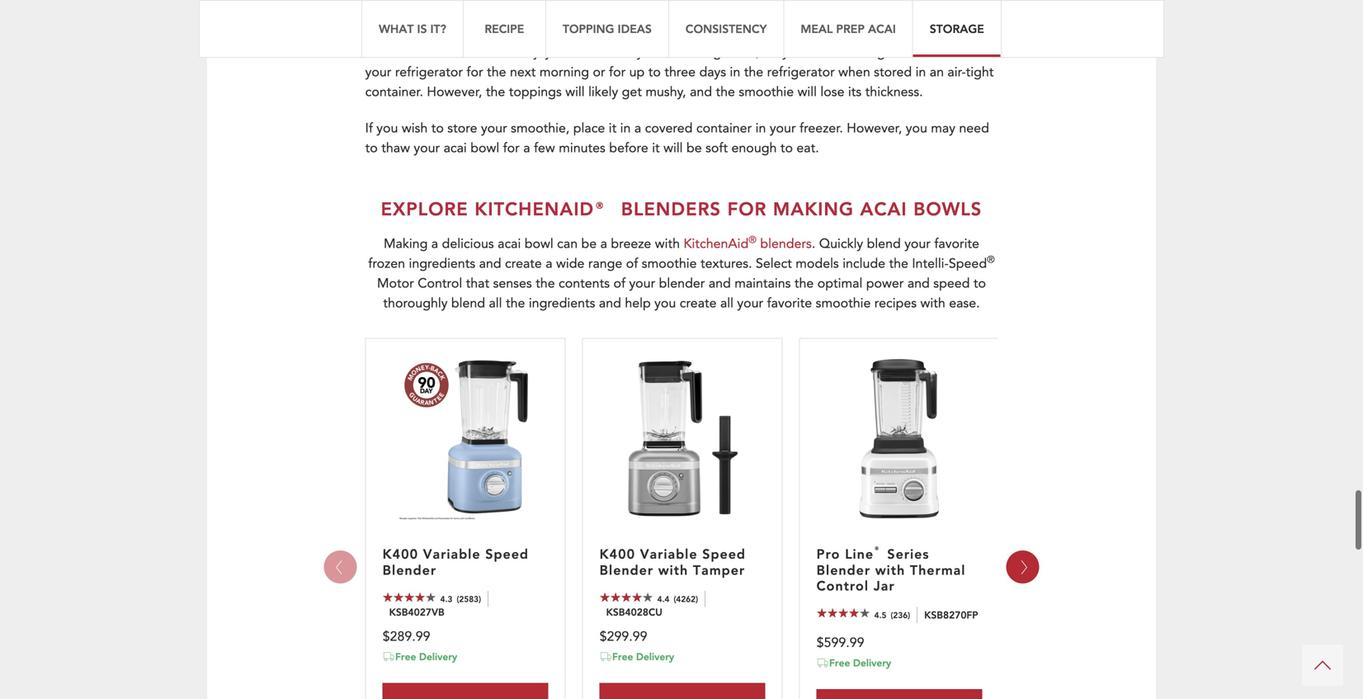 Task type: locate. For each thing, give the bounding box(es) containing it.
wish
[[402, 119, 428, 138]]

topping ideas
[[563, 21, 652, 36]]

1 horizontal spatial smoothie
[[739, 83, 794, 101]]

variable for $289.99
[[423, 545, 481, 563]]

2 horizontal spatial ★★★★
[[817, 607, 860, 619]]

and down days
[[690, 83, 712, 101]]

blend down that
[[451, 294, 485, 313]]

0 horizontal spatial variable
[[423, 545, 481, 563]]

1 horizontal spatial blender
[[600, 561, 654, 579]]

can inside the while acai bowls are best enjoyed immediately after making them, they can last overnight in your refrigerator for the next morning or for up to three days in the refrigerator when stored in an air-tight container. however, the toppings will likely get mushy, and the smoothie will lose its thickness.
[[793, 44, 813, 62]]

ingredients down contents
[[529, 294, 596, 313]]

® up 'textures. select'
[[749, 233, 757, 247]]

with up 4.4 (4262)
[[659, 561, 689, 579]]

★
[[383, 602, 393, 614], [600, 602, 611, 614], [817, 618, 828, 630]]

be up range
[[582, 235, 597, 253]]

1 horizontal spatial bowl
[[525, 235, 554, 253]]

after
[[647, 44, 675, 62]]

recipes
[[875, 294, 917, 313]]

your up the help
[[629, 275, 656, 293]]

1 horizontal spatial free delivery
[[613, 650, 675, 663]]

in up the before
[[620, 119, 631, 138]]

1 vertical spatial can
[[557, 235, 578, 253]]

for down are
[[467, 63, 483, 81]]

will
[[566, 83, 585, 101], [798, 83, 817, 101], [664, 139, 683, 157]]

ksb8270fp
[[925, 608, 979, 622]]

★★★★ ★ up $289.99
[[383, 591, 426, 614]]

2 horizontal spatial for
[[609, 63, 626, 81]]

you right if
[[377, 119, 398, 138]]

next
[[510, 63, 536, 81]]

you inside . quickly blend your favorite frozen ingredients and create a wide range of smoothie textures. select models include the intelli-speed ® motor control that senses the contents of your blender and maintains the optimal power and speed to thoroughly blend all the ingredients and help you create all your favorite smoothie recipes with ease.
[[655, 294, 676, 313]]

to down if
[[365, 139, 378, 157]]

delivery down $289.99
[[419, 650, 457, 663]]

★ up $299.99
[[600, 602, 611, 614]]

1 variable from the left
[[423, 545, 481, 563]]

1 vertical spatial bowl
[[525, 235, 554, 253]]

1 horizontal spatial free
[[613, 650, 633, 663]]

a inside . quickly blend your favorite frozen ingredients and create a wide range of smoothie textures. select models include the intelli-speed ® motor control that senses the contents of your blender and maintains the optimal power and speed to thoroughly blend all the ingredients and help you create all your favorite smoothie recipes with ease.
[[546, 255, 553, 273]]

k400 variable speed blender with tamper image
[[600, 356, 766, 521]]

container
[[697, 119, 752, 138]]

® inside the pro line ®
[[874, 544, 883, 557]]

kitchenaid® blenders
[[475, 197, 722, 221]]

control inside the series blender with thermal control jar
[[817, 577, 869, 594]]

a right making on the top of page
[[432, 235, 438, 253]]

speed
[[949, 255, 987, 273], [486, 545, 529, 563], [703, 545, 746, 563]]

all down senses
[[489, 294, 502, 313]]

create down blender
[[680, 294, 717, 313]]

0 vertical spatial ®
[[749, 233, 757, 247]]

acai
[[868, 21, 896, 36], [403, 44, 426, 62], [444, 139, 467, 157], [498, 235, 521, 253]]

1 horizontal spatial for
[[503, 139, 520, 157]]

for left few
[[503, 139, 520, 157]]

with down speed
[[921, 294, 946, 313]]

with right the line
[[876, 561, 906, 579]]

2 variable from the left
[[640, 545, 698, 563]]

2 horizontal spatial speed
[[949, 255, 987, 273]]

mushy,
[[646, 83, 686, 101]]

tamper
[[693, 561, 746, 579]]

optimal
[[818, 275, 863, 293]]

however,
[[427, 83, 482, 101]]

all down 'textures. select'
[[721, 294, 734, 313]]

acai down store
[[444, 139, 467, 157]]

0 horizontal spatial be
[[582, 235, 597, 253]]

1 horizontal spatial you
[[655, 294, 676, 313]]

in up 'enough'
[[756, 119, 766, 138]]

2 k400 from the left
[[600, 545, 636, 563]]

thaw
[[382, 139, 410, 157]]

free delivery down $299.99
[[613, 650, 675, 663]]

0 vertical spatial smoothie
[[739, 83, 794, 101]]

3 blender from the left
[[817, 561, 871, 579]]

k400 variable speed blender
[[383, 545, 529, 579]]

or
[[593, 63, 606, 81]]

1 vertical spatial ingredients
[[529, 294, 596, 313]]

acai up senses
[[498, 235, 521, 253]]

★★★★ up ksb4027vb
[[383, 591, 426, 603]]

® inside . quickly blend your favorite frozen ingredients and create a wide range of smoothie textures. select models include the intelli-speed ® motor control that senses the contents of your blender and maintains the optimal power and speed to thoroughly blend all the ingredients and help you create all your favorite smoothie recipes with ease.
[[987, 253, 995, 267]]

1 horizontal spatial ★★★★★
[[600, 591, 653, 603]]

2 horizontal spatial ®
[[987, 253, 995, 267]]

0 horizontal spatial free delivery
[[395, 650, 457, 663]]

0 horizontal spatial favorite
[[767, 294, 812, 313]]

1 vertical spatial ®
[[987, 253, 995, 267]]

★★★★
[[383, 591, 426, 603], [600, 591, 643, 603], [817, 607, 860, 619]]

acai up your refrigerator
[[403, 44, 426, 62]]

explore
[[381, 197, 469, 221]]

in
[[901, 44, 912, 62], [730, 63, 741, 81], [916, 63, 926, 81], [620, 119, 631, 138], [756, 119, 766, 138]]

free
[[395, 650, 416, 663], [613, 650, 633, 663], [830, 656, 851, 669]]

1 horizontal spatial k400
[[600, 545, 636, 563]]

the down best
[[487, 63, 506, 81]]

k400 up ksb4027vb
[[383, 545, 419, 563]]

variable inside k400 variable speed blender with tamper
[[640, 545, 698, 563]]

1 horizontal spatial ★★★★ ★
[[600, 591, 643, 614]]

1 horizontal spatial ®
[[874, 544, 883, 557]]

delivery down $299.99
[[636, 650, 675, 663]]

smoothie
[[739, 83, 794, 101], [642, 255, 697, 273], [816, 294, 871, 313]]

speed for $299.99
[[703, 545, 746, 563]]

0 horizontal spatial ★★★★★
[[383, 591, 436, 603]]

in down them, at the top of page
[[730, 63, 741, 81]]

delivery down $599.99
[[853, 656, 892, 669]]

it down covered on the top of page
[[652, 139, 660, 157]]

if you wish to store your smoothie, place it in a covered container in your freezer. however, you may need to thaw your acai bowl for a few minutes before it will be soft enough to eat.
[[365, 119, 990, 157]]

stored
[[874, 63, 912, 81]]

1 horizontal spatial delivery
[[636, 650, 675, 663]]

blend up include
[[867, 235, 901, 253]]

to right up
[[649, 63, 661, 81]]

series blender with thermal control jar
[[817, 545, 966, 594]]

0 vertical spatial favorite
[[935, 235, 980, 253]]

breeze
[[611, 235, 652, 253]]

0 horizontal spatial blender
[[383, 561, 437, 579]]

1 blender from the left
[[383, 561, 437, 579]]

the up power
[[889, 255, 909, 273]]

0 horizontal spatial it
[[609, 119, 617, 138]]

★★★★ up $599.99
[[817, 607, 860, 619]]

can inside the making a delicious acai bowl can be a breeze with kitchenaid ® blenders
[[557, 235, 578, 253]]

free down $299.99
[[613, 650, 633, 663]]

your right store
[[481, 119, 507, 138]]

k400 inside k400 variable speed blender with tamper
[[600, 545, 636, 563]]

0 horizontal spatial bowl
[[471, 139, 500, 157]]

$289.99
[[383, 628, 430, 646]]

0 horizontal spatial can
[[557, 235, 578, 253]]

covered
[[645, 119, 693, 138]]

delivery for $299.99
[[636, 650, 675, 663]]

topping
[[563, 21, 615, 36]]

1 horizontal spatial ★★★★
[[600, 591, 643, 603]]

making a delicious acai bowl can be a breeze with kitchenaid ® blenders
[[384, 233, 812, 253]]

2 vertical spatial ®
[[874, 544, 883, 557]]

1 k400 from the left
[[383, 545, 419, 563]]

★★★★★ up ksb4028cu at the left bottom
[[600, 591, 653, 603]]

will left lose
[[798, 83, 817, 101]]

a
[[635, 119, 642, 138], [524, 139, 530, 157], [432, 235, 438, 253], [601, 235, 608, 253], [546, 255, 553, 273]]

0 horizontal spatial delivery
[[419, 650, 457, 663]]

blenders
[[761, 235, 812, 253]]

® right intelli-
[[987, 253, 995, 267]]

an
[[930, 63, 944, 81]]

days
[[700, 63, 726, 81]]

. quickly blend your favorite frozen ingredients and create a wide range of smoothie textures. select models include the intelli-speed ® motor control that senses the contents of your blender and maintains the optimal power and speed to thoroughly blend all the ingredients and help you create all your favorite smoothie recipes with ease.
[[368, 235, 995, 313]]

can up the wide
[[557, 235, 578, 253]]

2 blender from the left
[[600, 561, 654, 579]]

with right breeze
[[655, 235, 680, 253]]

★★★★★
[[383, 591, 436, 603], [600, 591, 653, 603], [817, 607, 871, 619]]

to inside . quickly blend your favorite frozen ingredients and create a wide range of smoothie textures. select models include the intelli-speed ® motor control that senses the contents of your blender and maintains the optimal power and speed to thoroughly blend all the ingredients and help you create all your favorite smoothie recipes with ease.
[[974, 275, 986, 293]]

1 horizontal spatial create
[[680, 294, 717, 313]]

delivery for $289.99
[[419, 650, 457, 663]]

blender inside k400 variable speed blender with tamper
[[600, 561, 654, 579]]

2 horizontal spatial you
[[906, 119, 928, 138]]

blender
[[659, 275, 705, 293]]

0 vertical spatial ingredients
[[409, 255, 476, 273]]

favorite up intelli-
[[935, 235, 980, 253]]

2 horizontal spatial free delivery
[[830, 656, 892, 669]]

with inside the making a delicious acai bowl can be a breeze with kitchenaid ® blenders
[[655, 235, 680, 253]]

0 vertical spatial control
[[418, 275, 462, 293]]

1 horizontal spatial all
[[721, 294, 734, 313]]

while
[[365, 44, 399, 62]]

and inside the while acai bowls are best enjoyed immediately after making them, they can last overnight in your refrigerator for the next morning or for up to three days in the refrigerator when stored in an air-tight container. however, the toppings will likely get mushy, and the smoothie will lose its thickness.
[[690, 83, 712, 101]]

2 horizontal spatial blender
[[817, 561, 871, 579]]

bowl inside if you wish to store your smoothie, place it in a covered container in your freezer. however, you may need to thaw your acai bowl for a few minutes before it will be soft enough to eat.
[[471, 139, 500, 157]]

blender for $299.99
[[600, 561, 654, 579]]

blender
[[383, 561, 437, 579], [600, 561, 654, 579], [817, 561, 871, 579]]

will down morning
[[566, 83, 585, 101]]

smoothie down the the refrigerator
[[739, 83, 794, 101]]

1 horizontal spatial favorite
[[935, 235, 980, 253]]

1 vertical spatial of
[[614, 275, 626, 293]]

your up intelli-
[[905, 235, 931, 253]]

consistency
[[686, 21, 767, 36]]

★★★★ up ksb4028cu at the left bottom
[[600, 591, 643, 603]]

free down $599.99
[[830, 656, 851, 669]]

for right or
[[609, 63, 626, 81]]

★★★★ ★ up $599.99
[[817, 607, 860, 630]]

smoothie up blender
[[642, 255, 697, 273]]

you left may
[[906, 119, 928, 138]]

0 horizontal spatial speed
[[486, 545, 529, 563]]

★★★★ ★ up $299.99
[[600, 591, 643, 614]]

power
[[867, 275, 904, 293]]

0 horizontal spatial create
[[505, 255, 542, 273]]

free delivery down $289.99
[[395, 650, 457, 663]]

last
[[817, 44, 837, 62]]

$599.99
[[817, 634, 865, 652]]

0 vertical spatial can
[[793, 44, 813, 62]]

0 horizontal spatial ★★★★ ★
[[383, 591, 426, 614]]

1 horizontal spatial be
[[687, 139, 702, 157]]

can up the the refrigerator
[[793, 44, 813, 62]]

0 horizontal spatial control
[[418, 275, 462, 293]]

0 horizontal spatial blend
[[451, 294, 485, 313]]

★ up $599.99
[[817, 618, 828, 630]]

blend
[[867, 235, 901, 253], [451, 294, 485, 313]]

blender up ksb4027vb
[[383, 561, 437, 579]]

your up 'enough'
[[770, 119, 796, 138]]

1 horizontal spatial control
[[817, 577, 869, 594]]

2 previous image from the left
[[1014, 556, 1035, 578]]

them,
[[725, 44, 760, 62]]

speed inside k400 variable speed blender with tamper
[[703, 545, 746, 563]]

toppings
[[509, 83, 562, 101]]

to up ease.
[[974, 275, 986, 293]]

making
[[678, 44, 722, 62]]

variable up 4.4 in the bottom of the page
[[640, 545, 698, 563]]

a up range
[[601, 235, 608, 253]]

acai up overnight
[[868, 21, 896, 36]]

be left soft
[[687, 139, 702, 157]]

1 horizontal spatial can
[[793, 44, 813, 62]]

place
[[574, 119, 605, 138]]

★★★★★ for $299.99
[[600, 591, 653, 603]]

favorite
[[935, 235, 980, 253], [767, 294, 812, 313]]

it right the place
[[609, 119, 617, 138]]

be inside the making a delicious acai bowl can be a breeze with kitchenaid ® blenders
[[582, 235, 597, 253]]

0 vertical spatial it
[[609, 119, 617, 138]]

2 all from the left
[[721, 294, 734, 313]]

what is it? button
[[362, 0, 463, 58]]

control
[[418, 275, 462, 293], [817, 577, 869, 594]]

are
[[468, 44, 487, 62]]

before
[[609, 139, 649, 157]]

bowls
[[430, 44, 464, 62]]

smoothie down optimal
[[816, 294, 871, 313]]

free for $289.99
[[395, 650, 416, 663]]

0 horizontal spatial will
[[566, 83, 585, 101]]

0 horizontal spatial free
[[395, 650, 416, 663]]

0 vertical spatial create
[[505, 255, 542, 273]]

0 horizontal spatial ®
[[749, 233, 757, 247]]

variable for $299.99
[[640, 545, 698, 563]]

k400 up ksb4028cu at the left bottom
[[600, 545, 636, 563]]

1 vertical spatial be
[[582, 235, 597, 253]]

★★★★ ★ for $599.99
[[817, 607, 860, 630]]

control down the pro line ®
[[817, 577, 869, 594]]

1 horizontal spatial variable
[[640, 545, 698, 563]]

free delivery down $599.99
[[830, 656, 892, 669]]

0 horizontal spatial smoothie
[[642, 255, 697, 273]]

meal prep acai button
[[784, 0, 913, 58]]

three
[[665, 63, 696, 81]]

thickness.
[[866, 83, 923, 101]]

previous image
[[329, 556, 349, 578], [1014, 556, 1035, 578]]

0 horizontal spatial ★
[[383, 602, 393, 614]]

what
[[379, 21, 414, 36]]

ingredients
[[409, 255, 476, 273], [529, 294, 596, 313]]

2 horizontal spatial ★★★★★
[[817, 607, 871, 619]]

you down blender
[[655, 294, 676, 313]]

★★★★ for $289.99
[[383, 591, 426, 603]]

up
[[630, 63, 645, 81]]

ingredients down delicious
[[409, 255, 476, 273]]

blender inside the series blender with thermal control jar
[[817, 561, 871, 579]]

to left eat.
[[781, 139, 793, 157]]

blender up ksb4028cu at the left bottom
[[600, 561, 654, 579]]

of
[[626, 255, 638, 273], [614, 275, 626, 293]]

1 vertical spatial it
[[652, 139, 660, 157]]

blender left jar
[[817, 561, 871, 579]]

★★★★★ up ksb4027vb
[[383, 591, 436, 603]]

create up senses
[[505, 255, 542, 273]]

2 horizontal spatial free
[[830, 656, 851, 669]]

1 horizontal spatial will
[[664, 139, 683, 157]]

to
[[649, 63, 661, 81], [431, 119, 444, 138], [365, 139, 378, 157], [781, 139, 793, 157], [974, 275, 986, 293]]

k400 for $299.99
[[600, 545, 636, 563]]

2 horizontal spatial ★
[[817, 618, 828, 630]]

4.3
[[441, 594, 453, 604]]

0 horizontal spatial all
[[489, 294, 502, 313]]

when
[[839, 63, 871, 81]]

the
[[487, 63, 506, 81], [486, 83, 505, 101], [716, 83, 735, 101], [889, 255, 909, 273], [536, 275, 555, 293], [795, 275, 814, 293], [506, 294, 525, 313]]

speed inside . quickly blend your favorite frozen ingredients and create a wide range of smoothie textures. select models include the intelli-speed ® motor control that senses the contents of your blender and maintains the optimal power and speed to thoroughly blend all the ingredients and help you create all your favorite smoothie recipes with ease.
[[949, 255, 987, 273]]

0 vertical spatial be
[[687, 139, 702, 157]]

few
[[534, 139, 555, 157]]

tight
[[966, 63, 994, 81]]

1 horizontal spatial previous image
[[1014, 556, 1035, 578]]

★★★★★ up $599.99
[[817, 607, 871, 619]]

★ up $289.99
[[383, 602, 393, 614]]

1 horizontal spatial it
[[652, 139, 660, 157]]

0 horizontal spatial ★★★★
[[383, 591, 426, 603]]

with inside . quickly blend your favorite frozen ingredients and create a wide range of smoothie textures. select models include the intelli-speed ® motor control that senses the contents of your blender and maintains the optimal power and speed to thoroughly blend all the ingredients and help you create all your favorite smoothie recipes with ease.
[[921, 294, 946, 313]]

line
[[845, 545, 874, 563]]

0 horizontal spatial previous image
[[329, 556, 349, 578]]

ideas
[[618, 21, 652, 36]]

a left the wide
[[546, 255, 553, 273]]

® left series at the right bottom of page
[[874, 544, 883, 557]]

variable inside the k400 variable speed blender
[[423, 545, 481, 563]]

free delivery
[[395, 650, 457, 663], [613, 650, 675, 663], [830, 656, 892, 669]]

★★★★★ for $289.99
[[383, 591, 436, 603]]

variable up the 4.3
[[423, 545, 481, 563]]

2 vertical spatial smoothie
[[816, 294, 871, 313]]

k400 inside the k400 variable speed blender
[[383, 545, 419, 563]]

2 horizontal spatial ★★★★ ★
[[817, 607, 860, 630]]

your refrigerator
[[365, 63, 463, 81]]

1 vertical spatial control
[[817, 577, 869, 594]]

it
[[609, 119, 617, 138], [652, 139, 660, 157]]

1 horizontal spatial ★
[[600, 602, 611, 614]]

0 vertical spatial bowl
[[471, 139, 500, 157]]

of down range
[[614, 275, 626, 293]]

free down $289.99
[[395, 650, 416, 663]]

to inside the while acai bowls are best enjoyed immediately after making them, they can last overnight in your refrigerator for the next morning or for up to three days in the refrigerator when stored in an air-tight container. however, the toppings will likely get mushy, and the smoothie will lose its thickness.
[[649, 63, 661, 81]]

2 horizontal spatial delivery
[[853, 656, 892, 669]]

bowl up senses
[[525, 235, 554, 253]]

1 vertical spatial favorite
[[767, 294, 812, 313]]

get
[[622, 83, 642, 101]]

★★★★ ★
[[383, 591, 426, 614], [600, 591, 643, 614], [817, 607, 860, 630]]

soft
[[706, 139, 728, 157]]

speed inside the k400 variable speed blender
[[486, 545, 529, 563]]

4.4
[[658, 594, 670, 604]]

and
[[690, 83, 712, 101], [479, 255, 502, 273], [709, 275, 731, 293], [908, 275, 930, 293], [599, 294, 621, 313]]

0 vertical spatial blend
[[867, 235, 901, 253]]

0 horizontal spatial k400
[[383, 545, 419, 563]]

bowl inside the making a delicious acai bowl can be a breeze with kitchenaid ® blenders
[[525, 235, 554, 253]]

1 horizontal spatial speed
[[703, 545, 746, 563]]

speed
[[934, 275, 970, 293]]

0 horizontal spatial ingredients
[[409, 255, 476, 273]]

blender inside the k400 variable speed blender
[[383, 561, 437, 579]]



Task type: describe. For each thing, give the bounding box(es) containing it.
the down days
[[716, 83, 735, 101]]

delivery for $599.99
[[853, 656, 892, 669]]

your down 'wish'
[[414, 139, 440, 157]]

a left few
[[524, 139, 530, 157]]

k400 for $289.99
[[383, 545, 419, 563]]

while acai bowls are best enjoyed immediately after making them, they can last overnight in your refrigerator for the next morning or for up to three days in the refrigerator when stored in an air-tight container. however, the toppings will likely get mushy, and the smoothie will lose its thickness.
[[365, 44, 994, 101]]

free delivery for $599.99
[[830, 656, 892, 669]]

series
[[888, 545, 930, 563]]

k400 variable speed blender with tamper
[[600, 545, 746, 579]]

for
[[728, 197, 767, 221]]

4.3 (2583)
[[441, 594, 481, 604]]

acai inside if you wish to store your smoothie, place it in a covered container in your freezer. however, you may need to thaw your acai bowl for a few minutes before it will be soft enough to eat.
[[444, 139, 467, 157]]

consistency button
[[669, 0, 784, 58]]

★★★★ ★ for $289.99
[[383, 591, 426, 614]]

and up that
[[479, 255, 502, 273]]

the down senses
[[506, 294, 525, 313]]

control inside . quickly blend your favorite frozen ingredients and create a wide range of smoothie textures. select models include the intelli-speed ® motor control that senses the contents of your blender and maintains the optimal power and speed to thoroughly blend all the ingredients and help you create all your favorite smoothie recipes with ease.
[[418, 275, 462, 293]]

minutes
[[559, 139, 606, 157]]

delicious
[[442, 235, 494, 253]]

it?
[[431, 21, 446, 36]]

acai inside the while acai bowls are best enjoyed immediately after making them, they can last overnight in your refrigerator for the next morning or for up to three days in the refrigerator when stored in an air-tight container. however, the toppings will likely get mushy, and the smoothie will lose its thickness.
[[403, 44, 426, 62]]

free delivery for $289.99
[[395, 650, 457, 663]]

★★★★ ★ for $299.99
[[600, 591, 643, 614]]

wide
[[556, 255, 585, 273]]

1 vertical spatial create
[[680, 294, 717, 313]]

k400 variable speed blender with tamper link
[[600, 545, 746, 579]]

ksb4028cu
[[606, 606, 663, 619]]

recipe button
[[463, 0, 545, 58]]

store
[[448, 119, 478, 138]]

maintains
[[735, 275, 791, 293]]

likely
[[589, 83, 618, 101]]

making
[[384, 235, 428, 253]]

the right senses
[[536, 275, 555, 293]]

1 all from the left
[[489, 294, 502, 313]]

ease.
[[949, 294, 980, 313]]

★★★★★ for $599.99
[[817, 607, 871, 619]]

professional image
[[817, 356, 983, 521]]

1 previous image from the left
[[329, 556, 349, 578]]

2 horizontal spatial will
[[798, 83, 817, 101]]

4.4 (4262)
[[658, 594, 698, 604]]

your down maintains
[[737, 294, 764, 313]]

its
[[849, 83, 862, 101]]

lose
[[821, 83, 845, 101]]

2 horizontal spatial smoothie
[[816, 294, 871, 313]]

and left the help
[[599, 294, 621, 313]]

(236)
[[891, 609, 911, 620]]

be inside if you wish to store your smoothie, place it in a covered container in your freezer. however, you may need to thaw your acai bowl for a few minutes before it will be soft enough to eat.
[[687, 139, 702, 157]]

1 horizontal spatial ingredients
[[529, 294, 596, 313]]

speed for $289.99
[[486, 545, 529, 563]]

1 horizontal spatial blend
[[867, 235, 901, 253]]

acai inside 'button'
[[868, 21, 896, 36]]

storage
[[930, 21, 985, 36]]

and down intelli-
[[908, 275, 930, 293]]

4.5
[[875, 609, 887, 620]]

with inside k400 variable speed blender with tamper
[[659, 561, 689, 579]]

smoothie,
[[511, 119, 570, 138]]

prep
[[837, 21, 865, 36]]

in left an
[[916, 63, 926, 81]]

quickly
[[820, 235, 864, 253]]

storage button
[[913, 0, 1002, 58]]

they
[[763, 44, 789, 62]]

1 vertical spatial blend
[[451, 294, 485, 313]]

enough
[[732, 139, 777, 157]]

free for $299.99
[[613, 650, 633, 663]]

kitchenaid
[[684, 235, 749, 253]]

include
[[843, 255, 886, 273]]

.
[[812, 235, 816, 253]]

recipe
[[485, 21, 524, 36]]

0 horizontal spatial you
[[377, 119, 398, 138]]

0 horizontal spatial for
[[467, 63, 483, 81]]

4.5 (236)
[[875, 609, 911, 620]]

enjoyed
[[520, 44, 567, 62]]

the down models
[[795, 275, 814, 293]]

textures. select
[[701, 255, 792, 273]]

★★★★ for $599.99
[[817, 607, 860, 619]]

with inside the series blender with thermal control jar
[[876, 561, 906, 579]]

★ for $289.99
[[383, 602, 393, 614]]

★ for $599.99
[[817, 618, 828, 630]]

frozen
[[368, 255, 405, 273]]

blender for $289.99
[[383, 561, 437, 579]]

★★★★ for $299.99
[[600, 591, 643, 603]]

ksb4027vb
[[389, 606, 445, 619]]

is
[[417, 21, 427, 36]]

motor
[[377, 275, 414, 293]]

® inside the making a delicious acai bowl can be a breeze with kitchenaid ® blenders
[[749, 233, 757, 247]]

k400 variable speed blender link
[[383, 545, 529, 579]]

range
[[588, 255, 623, 273]]

topping ideas button
[[545, 0, 669, 58]]

air-
[[948, 63, 966, 81]]

in up stored
[[901, 44, 912, 62]]

explore kitchenaid® blenders for making acai bowls
[[381, 197, 983, 221]]

best
[[490, 44, 516, 62]]

to right 'wish'
[[431, 119, 444, 138]]

(4262)
[[674, 594, 698, 604]]

and down 'textures. select'
[[709, 275, 731, 293]]

free delivery for $299.99
[[613, 650, 675, 663]]

models
[[796, 255, 839, 273]]

★ for $299.99
[[600, 602, 611, 614]]

that
[[466, 275, 490, 293]]

acai
[[861, 197, 908, 221]]

will inside if you wish to store your smoothie, place it in a covered container in your freezer. however, you may need to thaw your acai bowl for a few minutes before it will be soft enough to eat.
[[664, 139, 683, 157]]

acai inside the making a delicious acai bowl can be a breeze with kitchenaid ® blenders
[[498, 235, 521, 253]]

0 vertical spatial of
[[626, 255, 638, 273]]

free for $599.99
[[830, 656, 851, 669]]

contents
[[559, 275, 610, 293]]

overnight
[[841, 44, 898, 62]]

for inside if you wish to store your smoothie, place it in a covered container in your freezer. however, you may need to thaw your acai bowl for a few minutes before it will be soft enough to eat.
[[503, 139, 520, 157]]

making
[[773, 197, 854, 221]]

if
[[365, 119, 373, 138]]

k400 variable speed blender image
[[383, 356, 549, 521]]

meal
[[801, 21, 833, 36]]

(2583)
[[457, 594, 481, 604]]

pro line ®
[[817, 544, 883, 563]]

container.
[[365, 83, 423, 101]]

smoothie inside the while acai bowls are best enjoyed immediately after making them, they can last overnight in your refrigerator for the next morning or for up to three days in the refrigerator when stored in an air-tight container. however, the toppings will likely get mushy, and the smoothie will lose its thickness.
[[739, 83, 794, 101]]

a up the before
[[635, 119, 642, 138]]

what is it?
[[379, 21, 446, 36]]

the left toppings
[[486, 83, 505, 101]]

eat.
[[797, 139, 819, 157]]

1 vertical spatial smoothie
[[642, 255, 697, 273]]

the refrigerator
[[744, 63, 835, 81]]

thoroughly
[[383, 294, 448, 313]]

intelli-
[[912, 255, 949, 273]]



Task type: vqa. For each thing, say whether or not it's contained in the screenshot.
If You Wish To Store Your Smoothie, Place It In A Covered Container In Your Freezer. However, You May Need To Thaw Your Acai Bowl For A Few Minutes Before It Will Be Soft Enough To Eat.
yes



